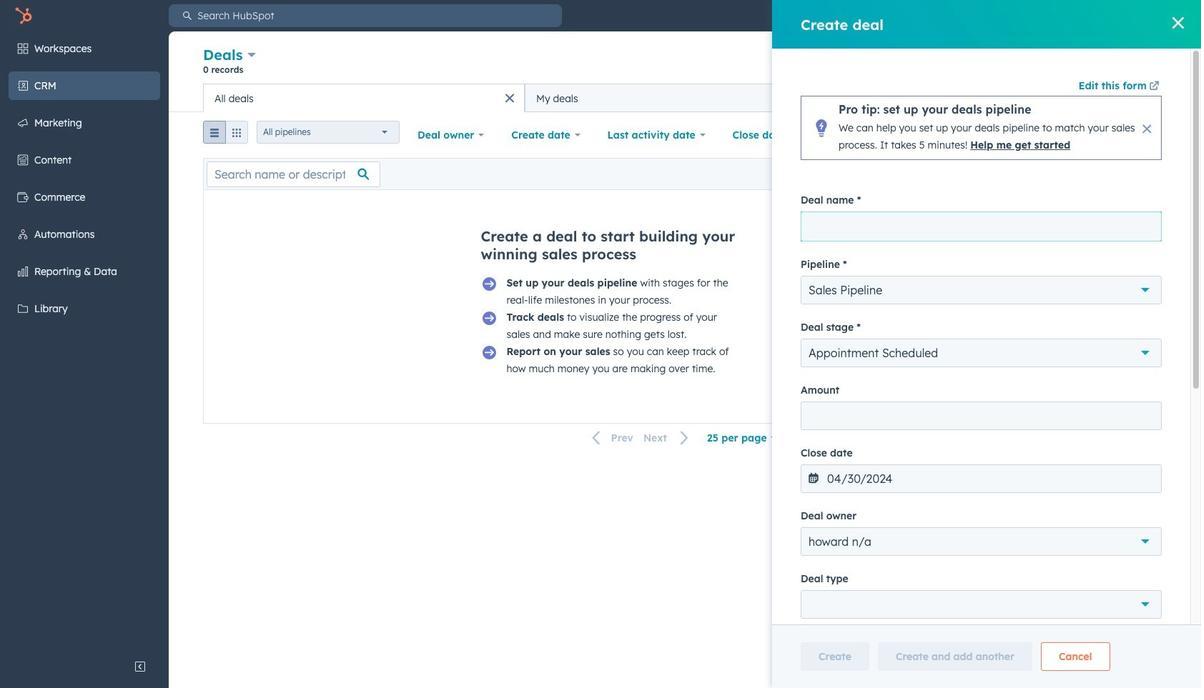 Task type: vqa. For each thing, say whether or not it's contained in the screenshot.
Settings 'ICON'
yes



Task type: locate. For each thing, give the bounding box(es) containing it.
group
[[203, 121, 248, 150]]

0 horizontal spatial menu
[[0, 31, 169, 653]]

banner
[[203, 44, 1168, 84]]

help image
[[1024, 10, 1036, 21]]

1 horizontal spatial menu
[[865, 0, 1193, 31]]

howard n/a image
[[1131, 10, 1142, 21]]

Search name or description search field
[[207, 161, 381, 187]]

menu
[[865, 0, 1193, 31], [0, 31, 169, 653]]

marketplaces image
[[994, 10, 1006, 21]]



Task type: describe. For each thing, give the bounding box(es) containing it.
Search HubSpot search field
[[192, 4, 562, 27]]

pagination navigation
[[584, 429, 698, 448]]

notifications image
[[1084, 10, 1096, 21]]

settings image
[[1054, 10, 1066, 21]]



